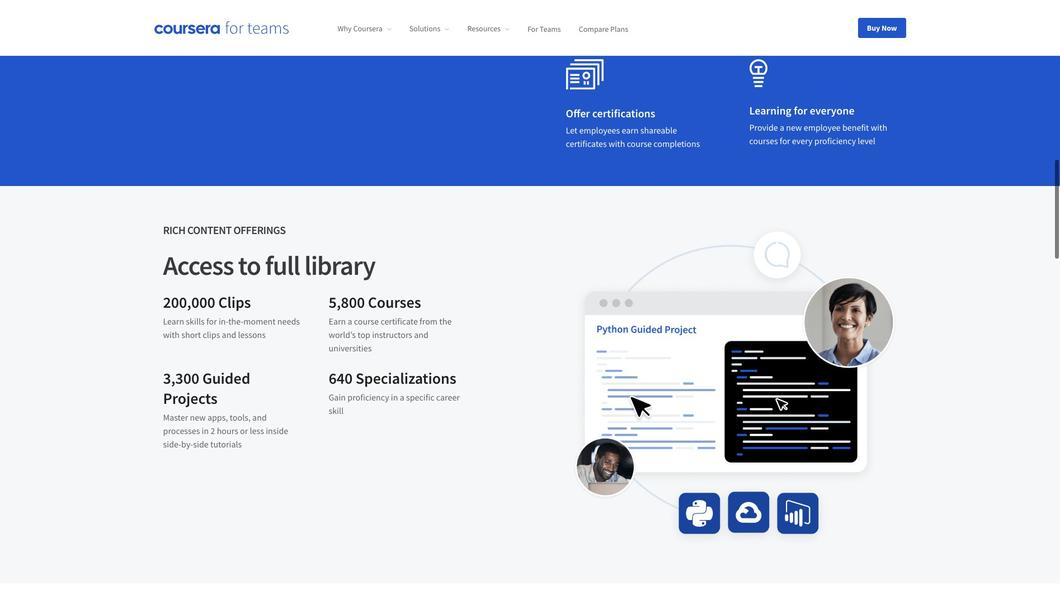 Task type: vqa. For each thing, say whether or not it's contained in the screenshot.
The Flexible Schedule Learn At Your Own Pace
no



Task type: locate. For each thing, give the bounding box(es) containing it.
new inside "3,300 guided projects master new apps, tools, and processes in 2 hours or less inside side-by-side tutorials"
[[190, 412, 206, 423]]

resources
[[467, 24, 501, 34]]

new left apps,
[[190, 412, 206, 423]]

tutorials
[[210, 439, 242, 450]]

rich content offerings
[[163, 223, 286, 237]]

with down earn
[[609, 138, 625, 149]]

0 vertical spatial course
[[627, 138, 652, 149]]

why coursera link
[[338, 24, 392, 34]]

1 horizontal spatial new
[[786, 122, 802, 133]]

from
[[420, 316, 438, 327]]

for left every
[[780, 135, 790, 146]]

career
[[436, 392, 460, 403]]

and inside 200,000 clips learn skills for in-the-moment needs with short clips and lessons
[[222, 329, 236, 340]]

0 horizontal spatial for
[[206, 316, 217, 327]]

new up every
[[786, 122, 802, 133]]

2 horizontal spatial with
[[871, 122, 887, 133]]

a inside the 5,800 courses earn a course certificate from the world's top instructors and universities
[[348, 316, 352, 327]]

proficiency down employee at the right of the page
[[814, 135, 856, 146]]

a
[[780, 122, 784, 133], [348, 316, 352, 327], [400, 392, 404, 403]]

1 vertical spatial new
[[190, 412, 206, 423]]

in down specializations
[[391, 392, 398, 403]]

learning
[[749, 103, 792, 117]]

200,000 clips learn skills for in-the-moment needs with short clips and lessons
[[163, 292, 300, 340]]

1 horizontal spatial for
[[780, 135, 790, 146]]

with
[[871, 122, 887, 133], [609, 138, 625, 149], [163, 329, 180, 340]]

for left in-
[[206, 316, 217, 327]]

course inside offer certifications let employees earn shareable certificates with course completions
[[627, 138, 652, 149]]

1 vertical spatial with
[[609, 138, 625, 149]]

0 vertical spatial with
[[871, 122, 887, 133]]

2 vertical spatial a
[[400, 392, 404, 403]]

0 vertical spatial a
[[780, 122, 784, 133]]

guided
[[202, 368, 250, 389]]

0 horizontal spatial and
[[222, 329, 236, 340]]

0 horizontal spatial proficiency
[[348, 392, 389, 403]]

for
[[794, 103, 808, 117], [780, 135, 790, 146], [206, 316, 217, 327]]

for up employee at the right of the page
[[794, 103, 808, 117]]

640 specializations gain proficiency in a specific career skill
[[329, 368, 460, 417]]

a right earn
[[348, 316, 352, 327]]

for inside 200,000 clips learn skills for in-the-moment needs with short clips and lessons
[[206, 316, 217, 327]]

a right "provide"
[[780, 122, 784, 133]]

lessons
[[238, 329, 266, 340]]

for
[[528, 24, 538, 34]]

access
[[163, 249, 234, 282]]

0 vertical spatial proficiency
[[814, 135, 856, 146]]

hours
[[217, 426, 238, 437]]

processes
[[163, 426, 200, 437]]

1 vertical spatial for
[[780, 135, 790, 146]]

2 horizontal spatial a
[[780, 122, 784, 133]]

2 vertical spatial with
[[163, 329, 180, 340]]

0 horizontal spatial course
[[354, 316, 379, 327]]

compare plans
[[579, 24, 628, 34]]

0 horizontal spatial with
[[163, 329, 180, 340]]

completions
[[654, 138, 700, 149]]

courses
[[368, 292, 421, 312]]

let
[[566, 125, 578, 136]]

projects
[[163, 389, 217, 409]]

in left 2
[[202, 426, 209, 437]]

employee
[[804, 122, 841, 133]]

proficiency right gain
[[348, 392, 389, 403]]

buy now button
[[858, 18, 906, 38]]

2
[[211, 426, 215, 437]]

certifications
[[592, 106, 655, 120]]

benefit
[[843, 122, 869, 133]]

1 vertical spatial course
[[354, 316, 379, 327]]

by-
[[181, 439, 193, 450]]

1 horizontal spatial with
[[609, 138, 625, 149]]

specializations
[[356, 368, 456, 389]]

skills
[[186, 316, 205, 327]]

1 horizontal spatial proficiency
[[814, 135, 856, 146]]

content
[[187, 223, 231, 237]]

in
[[391, 392, 398, 403], [202, 426, 209, 437]]

proficiency inside learning for everyone provide a new employee benefit with courses for every proficiency level
[[814, 135, 856, 146]]

0 vertical spatial for
[[794, 103, 808, 117]]

for teams link
[[528, 24, 561, 34]]

proficiency
[[814, 135, 856, 146], [348, 392, 389, 403]]

in inside the 640 specializations gain proficiency in a specific career skill
[[391, 392, 398, 403]]

specific
[[406, 392, 435, 403]]

course up "top"
[[354, 316, 379, 327]]

2 vertical spatial for
[[206, 316, 217, 327]]

world-class content image
[[566, 59, 604, 90]]

inside
[[266, 426, 288, 437]]

rich
[[163, 223, 185, 237]]

plans
[[610, 24, 628, 34]]

course inside the 5,800 courses earn a course certificate from the world's top instructors and universities
[[354, 316, 379, 327]]

with down learn
[[163, 329, 180, 340]]

1 horizontal spatial and
[[252, 412, 267, 423]]

offer certifications let employees earn shareable certificates with course completions
[[566, 106, 700, 149]]

5,800 courses earn a course certificate from the world's top instructors and universities
[[329, 292, 452, 354]]

learn
[[163, 316, 184, 327]]

1 vertical spatial in
[[202, 426, 209, 437]]

1 horizontal spatial in
[[391, 392, 398, 403]]

new inside learning for everyone provide a new employee benefit with courses for every proficiency level
[[786, 122, 802, 133]]

proficiency inside the 640 specializations gain proficiency in a specific career skill
[[348, 392, 389, 403]]

2 horizontal spatial and
[[414, 329, 429, 340]]

tools,
[[230, 412, 251, 423]]

1 vertical spatial a
[[348, 316, 352, 327]]

0 horizontal spatial new
[[190, 412, 206, 423]]

and inside "3,300 guided projects master new apps, tools, and processes in 2 hours or less inside side-by-side tutorials"
[[252, 412, 267, 423]]

1 horizontal spatial a
[[400, 392, 404, 403]]

new
[[786, 122, 802, 133], [190, 412, 206, 423]]

access to full library
[[163, 249, 375, 282]]

apps,
[[208, 412, 228, 423]]

1 horizontal spatial course
[[627, 138, 652, 149]]

0 horizontal spatial in
[[202, 426, 209, 437]]

top
[[358, 329, 370, 340]]

a inside learning for everyone provide a new employee benefit with courses for every proficiency level
[[780, 122, 784, 133]]

the
[[439, 316, 452, 327]]

1 vertical spatial proficiency
[[348, 392, 389, 403]]

why coursera
[[338, 24, 383, 34]]

full
[[265, 249, 300, 282]]

employees
[[579, 125, 620, 136]]

and up less
[[252, 412, 267, 423]]

and inside the 5,800 courses earn a course certificate from the world's top instructors and universities
[[414, 329, 429, 340]]

200,000
[[163, 292, 215, 312]]

0 horizontal spatial a
[[348, 316, 352, 327]]

3,300 guided projects master new apps, tools, and processes in 2 hours or less inside side-by-side tutorials
[[163, 368, 288, 450]]

with up level
[[871, 122, 887, 133]]

and
[[222, 329, 236, 340], [414, 329, 429, 340], [252, 412, 267, 423]]

course down earn
[[627, 138, 652, 149]]

why
[[338, 24, 352, 34]]

courses
[[749, 135, 778, 146]]

coursera
[[353, 24, 383, 34]]

0 vertical spatial new
[[786, 122, 802, 133]]

certificates
[[566, 138, 607, 149]]

clips
[[203, 329, 220, 340]]

0 vertical spatial in
[[391, 392, 398, 403]]

course
[[627, 138, 652, 149], [354, 316, 379, 327]]

and down from
[[414, 329, 429, 340]]

2 horizontal spatial for
[[794, 103, 808, 117]]

3,300
[[163, 368, 199, 389]]

less
[[250, 426, 264, 437]]

and down in-
[[222, 329, 236, 340]]

a left 'specific'
[[400, 392, 404, 403]]



Task type: describe. For each thing, give the bounding box(es) containing it.
with inside learning for everyone provide a new employee benefit with courses for every proficiency level
[[871, 122, 887, 133]]

with inside offer certifications let employees earn shareable certificates with course completions
[[609, 138, 625, 149]]

clips
[[218, 292, 251, 312]]

learning for everyone provide a new employee benefit with courses for every proficiency level
[[749, 103, 887, 146]]

offer
[[566, 106, 590, 120]]

earn
[[329, 316, 346, 327]]

640
[[329, 368, 353, 389]]

illustration of coursera's guided projects image
[[566, 222, 897, 548]]

shareable
[[640, 125, 677, 136]]

lightbulb icon image
[[749, 59, 767, 87]]

earn
[[622, 125, 639, 136]]

short
[[181, 329, 201, 340]]

buy now
[[867, 23, 897, 33]]

in inside "3,300 guided projects master new apps, tools, and processes in 2 hours or less inside side-by-side tutorials"
[[202, 426, 209, 437]]

compare plans link
[[579, 24, 628, 34]]

world's
[[329, 329, 356, 340]]

the-
[[228, 316, 244, 327]]

for teams
[[528, 24, 561, 34]]

certificate
[[381, 316, 418, 327]]

to
[[238, 249, 260, 282]]

or
[[240, 426, 248, 437]]

skill
[[329, 405, 344, 417]]

level
[[858, 135, 875, 146]]

gain
[[329, 392, 346, 403]]

library
[[304, 249, 375, 282]]

side
[[193, 439, 209, 450]]

resources link
[[467, 24, 510, 34]]

provide
[[749, 122, 778, 133]]

solutions
[[409, 24, 441, 34]]

buy
[[867, 23, 880, 33]]

coursera for teams image
[[154, 21, 288, 34]]

instructors
[[372, 329, 412, 340]]

in-
[[219, 316, 228, 327]]

universities
[[329, 343, 372, 354]]

everyone
[[810, 103, 855, 117]]

now
[[882, 23, 897, 33]]

solutions link
[[409, 24, 449, 34]]

a inside the 640 specializations gain proficiency in a specific career skill
[[400, 392, 404, 403]]

moment
[[244, 316, 276, 327]]

side-
[[163, 439, 181, 450]]

teams
[[540, 24, 561, 34]]

with inside 200,000 clips learn skills for in-the-moment needs with short clips and lessons
[[163, 329, 180, 340]]

master
[[163, 412, 188, 423]]

needs
[[277, 316, 300, 327]]

compare
[[579, 24, 609, 34]]

5,800
[[329, 292, 365, 312]]

every
[[792, 135, 813, 146]]

offerings
[[233, 223, 286, 237]]



